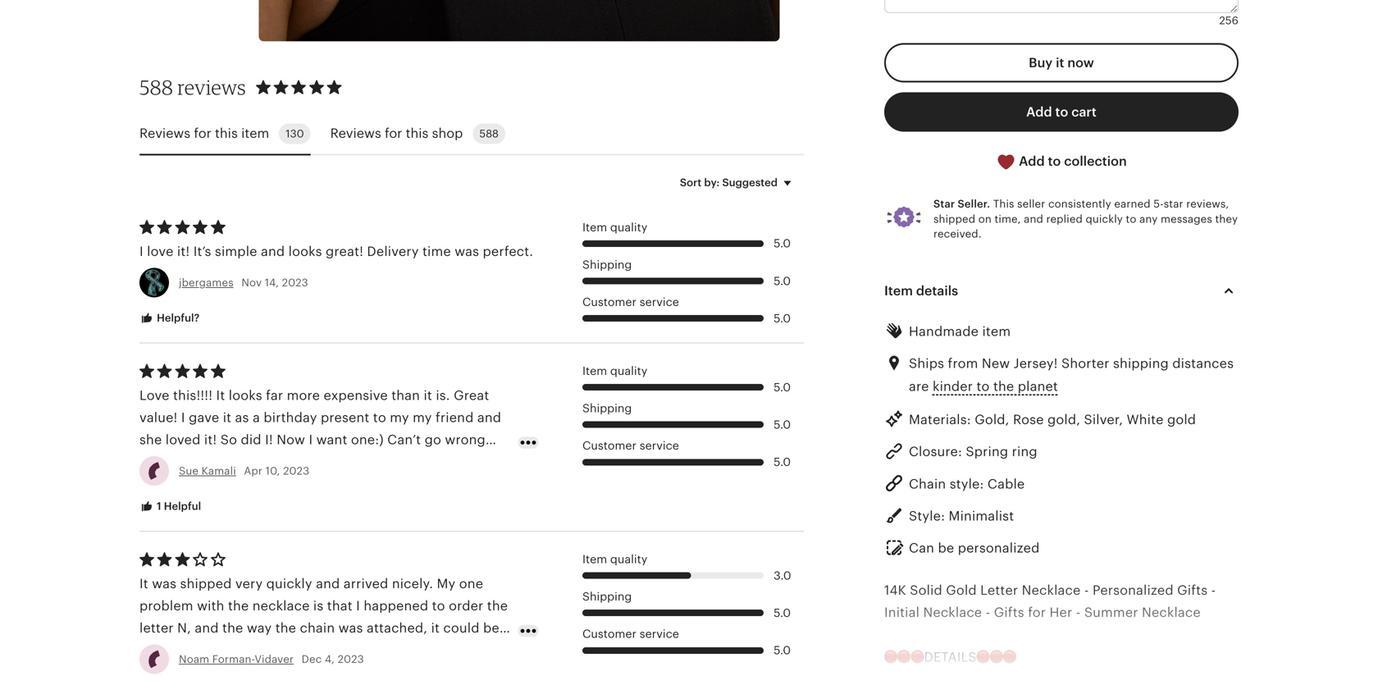 Task type: locate. For each thing, give the bounding box(es) containing it.
i right that
[[356, 599, 360, 613]]

1 vertical spatial service
[[640, 439, 679, 452]]

as
[[235, 410, 249, 425]]

2 vertical spatial quality
[[610, 553, 648, 566]]

it left the as
[[223, 410, 232, 425]]

2023 right 4,
[[338, 653, 364, 665]]

gifts down letter
[[994, 605, 1025, 620]]

0 vertical spatial it!
[[177, 244, 190, 259]]

2 horizontal spatial necklace
[[1142, 605, 1201, 620]]

1 vertical spatial gifts
[[994, 605, 1025, 620]]

be right can
[[938, 541, 955, 556]]

letter
[[981, 583, 1019, 598]]

gifts
[[1178, 583, 1208, 598], [994, 605, 1025, 620]]

and down the seller
[[1024, 213, 1044, 225]]

3 shipping from the top
[[583, 590, 632, 603]]

0 horizontal spatial a
[[225, 643, 232, 658]]

2 5.0 from the top
[[774, 274, 791, 287]]

2 my from the left
[[413, 410, 432, 425]]

1 shipping from the top
[[583, 258, 632, 271]]

1 horizontal spatial be
[[938, 541, 955, 556]]

588
[[140, 75, 173, 99], [480, 127, 499, 140]]

1 horizontal spatial reviews
[[330, 126, 381, 141]]

1 vertical spatial shipped
[[180, 576, 232, 591]]

jbergames
[[179, 276, 234, 289]]

0 vertical spatial shipping
[[583, 258, 632, 271]]

1 vertical spatial 2023
[[283, 465, 310, 477]]

it right this!!!!
[[216, 388, 225, 403]]

necklace up her
[[1022, 583, 1081, 598]]

add to cart
[[1027, 105, 1097, 119]]

2 vertical spatial customer
[[583, 628, 637, 641]]

this!!!!
[[173, 388, 213, 403]]

0 vertical spatial with
[[140, 455, 167, 470]]

1 vertical spatial with
[[197, 599, 224, 613]]

present
[[321, 410, 370, 425]]

2023
[[282, 276, 308, 289], [283, 465, 310, 477], [338, 653, 364, 665]]

to down my
[[432, 599, 445, 613]]

1 vertical spatial it
[[140, 576, 148, 591]]

reviews right 130
[[330, 126, 381, 141]]

ships
[[909, 356, 945, 371]]

to down earned
[[1126, 213, 1137, 225]]

friend
[[436, 410, 474, 425]]

add up the seller
[[1019, 154, 1045, 169]]

very
[[235, 576, 263, 591]]

a left z.
[[225, 643, 232, 658]]

1 horizontal spatial this
[[215, 126, 238, 141]]

1 vertical spatial customer service
[[583, 439, 679, 452]]

item quality for love this!!!!  it looks far more expensive than it is. great value! i gave it as a birthday present to my my friend and she loved it! so did i! now i want one:) can't go wrong with this beautiful necklace!
[[583, 364, 648, 377]]

item details
[[885, 283, 959, 298]]

2 vertical spatial service
[[640, 628, 679, 641]]

shipped up received.
[[934, 213, 976, 225]]

simple
[[215, 244, 257, 259]]

0 vertical spatial quality
[[610, 221, 648, 234]]

2 customer service from the top
[[583, 439, 679, 452]]

0 vertical spatial customer
[[583, 295, 637, 309]]

time,
[[995, 213, 1021, 225]]

delivery
[[367, 244, 419, 259]]

initial
[[885, 605, 920, 620]]

1 vertical spatial item quality
[[583, 364, 648, 377]]

item inside dropdown button
[[885, 283, 913, 298]]

helpful? button
[[127, 303, 212, 334]]

it left is. on the left bottom of page
[[424, 388, 432, 403]]

1 horizontal spatial quickly
[[1086, 213, 1123, 225]]

2 vertical spatial shipping
[[583, 590, 632, 603]]

0 horizontal spatial my
[[390, 410, 409, 425]]

for inside it was shipped very quickly and arrived nicely. my one problem with the necklace is that i happened to order the letter n, and the way the chain was attached, it could be confused for a z.
[[203, 643, 221, 658]]

item quality for it was shipped very quickly and arrived nicely. my one problem with the necklace is that i happened to order the letter n, and the way the chain was attached, it could be confused for a z.
[[583, 553, 648, 566]]

1 horizontal spatial it!
[[204, 433, 217, 447]]

sort
[[680, 176, 702, 189]]

the down "necklace" at the left of the page
[[275, 621, 296, 636]]

chain
[[300, 621, 335, 636]]

and
[[1024, 213, 1044, 225], [261, 244, 285, 259], [477, 410, 502, 425], [316, 576, 340, 591], [195, 621, 219, 636]]

are
[[909, 379, 929, 394]]

1 horizontal spatial a
[[253, 410, 260, 425]]

the right order
[[487, 599, 508, 613]]

2 service from the top
[[640, 439, 679, 452]]

helpful?
[[154, 312, 200, 324]]

kinder to the planet button
[[933, 375, 1059, 399]]

looks up the as
[[229, 388, 262, 403]]

0 vertical spatial a
[[253, 410, 260, 425]]

it up the problem
[[140, 576, 148, 591]]

this left the shop at the left top
[[406, 126, 429, 141]]

0 vertical spatial add
[[1027, 105, 1053, 119]]

1 horizontal spatial gifts
[[1178, 583, 1208, 598]]

white
[[1127, 412, 1164, 427]]

with
[[140, 455, 167, 470], [197, 599, 224, 613]]

the inside button
[[994, 379, 1015, 394]]

2023 right 14,
[[282, 276, 308, 289]]

to left collection
[[1048, 154, 1061, 169]]

0 horizontal spatial looks
[[229, 388, 262, 403]]

2023 right 10,
[[283, 465, 310, 477]]

love this!!!!  it looks far more expensive than it is. great value! i gave it as a birthday present to my my friend and she loved it! so did i! now i want one:) can't go wrong with this beautiful necklace!
[[140, 388, 502, 470]]

the
[[994, 379, 1015, 394], [228, 599, 249, 613], [487, 599, 508, 613], [222, 621, 243, 636], [275, 621, 296, 636]]

quickly inside it was shipped very quickly and arrived nicely. my one problem with the necklace is that i happened to order the letter n, and the way the chain was attached, it could be confused for a z.
[[266, 576, 312, 591]]

tab list containing reviews for this item
[[140, 114, 804, 155]]

materials: gold, rose gold, silver, white gold
[[909, 412, 1197, 427]]

1 horizontal spatial looks
[[289, 244, 322, 259]]

0 horizontal spatial shipped
[[180, 576, 232, 591]]

shipping
[[583, 258, 632, 271], [583, 402, 632, 415], [583, 590, 632, 603]]

2 horizontal spatial was
[[455, 244, 479, 259]]

7 5.0 from the top
[[774, 606, 791, 619]]

item left 130
[[241, 126, 269, 141]]

customer
[[583, 295, 637, 309], [583, 439, 637, 452], [583, 628, 637, 641]]

item quality
[[583, 221, 648, 234], [583, 364, 648, 377], [583, 553, 648, 566]]

14k solid gold letter necklace - personalized gifts - initial necklace - gifts for her - summer necklace
[[885, 583, 1216, 620]]

reviews for reviews for this shop
[[330, 126, 381, 141]]

0 horizontal spatial quickly
[[266, 576, 312, 591]]

happened
[[364, 599, 429, 613]]

1 5.0 from the top
[[774, 237, 791, 250]]

2 vertical spatial customer service
[[583, 628, 679, 641]]

was right the time
[[455, 244, 479, 259]]

to up one:)
[[373, 410, 386, 425]]

2 vertical spatial item quality
[[583, 553, 648, 566]]

0 horizontal spatial this
[[171, 455, 194, 470]]

i inside it was shipped very quickly and arrived nicely. my one problem with the necklace is that i happened to order the letter n, and the way the chain was attached, it could be confused for a z.
[[356, 599, 360, 613]]

1 my from the left
[[390, 410, 409, 425]]

1 vertical spatial be
[[483, 621, 500, 636]]

buy it now button
[[885, 43, 1239, 82]]

reviews for reviews for this item
[[140, 126, 191, 141]]

0 horizontal spatial reviews
[[140, 126, 191, 141]]

1 customer service from the top
[[583, 295, 679, 309]]

item details button
[[870, 271, 1254, 310]]

3 customer from the top
[[583, 628, 637, 641]]

2 shipping from the top
[[583, 402, 632, 415]]

0 horizontal spatial item
[[241, 126, 269, 141]]

a right the as
[[253, 410, 260, 425]]

it! inside love this!!!!  it looks far more expensive than it is. great value! i gave it as a birthday present to my my friend and she loved it! so did i! now i want one:) can't go wrong with this beautiful necklace!
[[204, 433, 217, 447]]

0 horizontal spatial 588
[[140, 75, 173, 99]]

gave
[[189, 410, 219, 425]]

it's
[[193, 244, 211, 259]]

a inside love this!!!!  it looks far more expensive than it is. great value! i gave it as a birthday present to my my friend and she loved it! so did i! now i want one:) can't go wrong with this beautiful necklace!
[[253, 410, 260, 425]]

reviews down 588 reviews
[[140, 126, 191, 141]]

it! left it's in the top of the page
[[177, 244, 190, 259]]

suggested
[[723, 176, 778, 189]]

and down great in the bottom left of the page
[[477, 410, 502, 425]]

chain style: cable
[[909, 477, 1025, 491]]

1 vertical spatial it!
[[204, 433, 217, 447]]

and up is
[[316, 576, 340, 591]]

i left love
[[140, 244, 143, 259]]

10,
[[266, 465, 280, 477]]

quickly up "necklace" at the left of the page
[[266, 576, 312, 591]]

the down very
[[228, 599, 249, 613]]

4 5.0 from the top
[[774, 381, 791, 394]]

for left z.
[[203, 643, 221, 658]]

6 5.0 from the top
[[774, 455, 791, 469]]

love
[[147, 244, 174, 259]]

1 horizontal spatial 588
[[480, 127, 499, 140]]

necklace down gold
[[924, 605, 982, 620]]

my up go
[[413, 410, 432, 425]]

2 customer from the top
[[583, 439, 637, 452]]

item for jbergames nov 14, 2023
[[583, 221, 607, 234]]

1 vertical spatial add
[[1019, 154, 1045, 169]]

0 vertical spatial it
[[216, 388, 225, 403]]

3 service from the top
[[640, 628, 679, 641]]

this down 'loved'
[[171, 455, 194, 470]]

2 item quality from the top
[[583, 364, 648, 377]]

2 vertical spatial was
[[339, 621, 363, 636]]

it right buy
[[1056, 55, 1065, 70]]

0 vertical spatial quickly
[[1086, 213, 1123, 225]]

3.0
[[774, 569, 792, 582]]

0 horizontal spatial was
[[152, 576, 177, 591]]

588 for 588 reviews
[[140, 75, 173, 99]]

my
[[390, 410, 409, 425], [413, 410, 432, 425]]

with inside it was shipped very quickly and arrived nicely. my one problem with the necklace is that i happened to order the letter n, and the way the chain was attached, it could be confused for a z.
[[197, 599, 224, 613]]

3 5.0 from the top
[[774, 312, 791, 325]]

4,
[[325, 653, 335, 665]]

1 vertical spatial a
[[225, 643, 232, 658]]

quality
[[610, 221, 648, 234], [610, 364, 648, 377], [610, 553, 648, 566]]

love
[[140, 388, 170, 403]]

jersey!
[[1014, 356, 1058, 371]]

0 vertical spatial item quality
[[583, 221, 648, 234]]

1 horizontal spatial item
[[983, 324, 1011, 339]]

3 quality from the top
[[610, 553, 648, 566]]

588 right the shop at the left top
[[480, 127, 499, 140]]

necklace down personalized on the right of page
[[1142, 605, 1201, 620]]

0 vertical spatial gifts
[[1178, 583, 1208, 598]]

kamali
[[202, 465, 236, 477]]

0 horizontal spatial with
[[140, 455, 167, 470]]

0 horizontal spatial it
[[140, 576, 148, 591]]

tab list
[[140, 114, 804, 155]]

1 vertical spatial shipping
[[583, 402, 632, 415]]

2 horizontal spatial this
[[406, 126, 429, 141]]

0 vertical spatial 588
[[140, 75, 173, 99]]

want
[[316, 433, 348, 447]]

shipped left very
[[180, 576, 232, 591]]

2 reviews from the left
[[330, 126, 381, 141]]

great
[[454, 388, 489, 403]]

0 horizontal spatial it!
[[177, 244, 190, 259]]

1 horizontal spatial with
[[197, 599, 224, 613]]

for down reviews
[[194, 126, 212, 141]]

expensive
[[324, 388, 388, 403]]

was down that
[[339, 621, 363, 636]]

this down reviews
[[215, 126, 238, 141]]

quickly down the consistently
[[1086, 213, 1123, 225]]

1 vertical spatial quality
[[610, 364, 648, 377]]

i right 'now'
[[309, 433, 313, 447]]

2 quality from the top
[[610, 364, 648, 377]]

0 vertical spatial item
[[241, 126, 269, 141]]

1 vertical spatial looks
[[229, 388, 262, 403]]

customer for love this!!!!  it looks far more expensive than it is. great value! i gave it as a birthday present to my my friend and she loved it! so did i! now i want one:) can't go wrong with this beautiful necklace!
[[583, 439, 637, 452]]

0 horizontal spatial be
[[483, 621, 500, 636]]

confused
[[140, 643, 199, 658]]

handmade item
[[909, 324, 1011, 339]]

birthday
[[264, 410, 317, 425]]

add left cart
[[1027, 105, 1053, 119]]

1
[[157, 500, 161, 512]]

service for it was shipped very quickly and arrived nicely. my one problem with the necklace is that i happened to order the letter n, and the way the chain was attached, it could be confused for a z.
[[640, 628, 679, 641]]

and inside this seller consistently earned 5-star reviews, shipped on time, and replied quickly to any messages they received.
[[1024, 213, 1044, 225]]

🔴🔴🔴details🔴🔴🔴
[[885, 650, 1017, 665]]

1 horizontal spatial was
[[339, 621, 363, 636]]

be right could
[[483, 621, 500, 636]]

0 horizontal spatial gifts
[[994, 605, 1025, 620]]

buy it now
[[1029, 55, 1095, 70]]

1 horizontal spatial shipped
[[934, 213, 976, 225]]

1 horizontal spatial my
[[413, 410, 432, 425]]

item
[[583, 221, 607, 234], [885, 283, 913, 298], [583, 364, 607, 377], [583, 553, 607, 566]]

it inside button
[[1056, 55, 1065, 70]]

item up new
[[983, 324, 1011, 339]]

588 left reviews
[[140, 75, 173, 99]]

the down new
[[994, 379, 1015, 394]]

and up 14,
[[261, 244, 285, 259]]

1 horizontal spatial necklace
[[1022, 583, 1081, 598]]

shipped inside this seller consistently earned 5-star reviews, shipped on time, and replied quickly to any messages they received.
[[934, 213, 976, 225]]

0 vertical spatial shipped
[[934, 213, 976, 225]]

reviews
[[177, 75, 246, 99]]

0 vertical spatial customer service
[[583, 295, 679, 309]]

with right the problem
[[197, 599, 224, 613]]

it left could
[[431, 621, 440, 636]]

nov
[[242, 276, 262, 289]]

1 vertical spatial 588
[[480, 127, 499, 140]]

looks left great!
[[289, 244, 322, 259]]

1 reviews from the left
[[140, 126, 191, 141]]

1 horizontal spatial it
[[216, 388, 225, 403]]

shipping
[[1114, 356, 1169, 371]]

they
[[1216, 213, 1238, 225]]

5.0
[[774, 237, 791, 250], [774, 274, 791, 287], [774, 312, 791, 325], [774, 381, 791, 394], [774, 418, 791, 431], [774, 455, 791, 469], [774, 606, 791, 619], [774, 644, 791, 657]]

customer service for love this!!!!  it looks far more expensive than it is. great value! i gave it as a birthday present to my my friend and she loved it! so did i! now i want one:) can't go wrong with this beautiful necklace!
[[583, 439, 679, 452]]

more
[[287, 388, 320, 403]]

was
[[455, 244, 479, 259], [152, 576, 177, 591], [339, 621, 363, 636]]

it! left "so"
[[204, 433, 217, 447]]

gifts right personalized on the right of page
[[1178, 583, 1208, 598]]

my up "can't"
[[390, 410, 409, 425]]

was up the problem
[[152, 576, 177, 591]]

1 vertical spatial quickly
[[266, 576, 312, 591]]

time
[[423, 244, 451, 259]]

a
[[253, 410, 260, 425], [225, 643, 232, 658]]

it inside it was shipped very quickly and arrived nicely. my one problem with the necklace is that i happened to order the letter n, and the way the chain was attached, it could be confused for a z.
[[431, 621, 440, 636]]

0 vertical spatial service
[[640, 295, 679, 309]]

1 vertical spatial customer
[[583, 439, 637, 452]]

reviews,
[[1187, 198, 1230, 210]]

great!
[[326, 244, 364, 259]]

with down she
[[140, 455, 167, 470]]

silver,
[[1084, 412, 1124, 427]]

gold
[[946, 583, 977, 598]]

3 customer service from the top
[[583, 628, 679, 641]]

0 vertical spatial was
[[455, 244, 479, 259]]

this inside love this!!!!  it looks far more expensive than it is. great value! i gave it as a birthday present to my my friend and she loved it! so did i! now i want one:) can't go wrong with this beautiful necklace!
[[171, 455, 194, 470]]

3 item quality from the top
[[583, 553, 648, 566]]

this seller consistently earned 5-star reviews, shipped on time, and replied quickly to any messages they received.
[[934, 198, 1238, 240]]

this
[[215, 126, 238, 141], [406, 126, 429, 141], [171, 455, 194, 470]]

reviews for this shop
[[330, 126, 463, 141]]

for left her
[[1028, 605, 1046, 620]]



Task type: describe. For each thing, give the bounding box(es) containing it.
to inside it was shipped very quickly and arrived nicely. my one problem with the necklace is that i happened to order the letter n, and the way the chain was attached, it could be confused for a z.
[[432, 599, 445, 613]]

sue
[[179, 465, 199, 477]]

planet
[[1018, 379, 1059, 394]]

vidaver
[[255, 653, 294, 665]]

for inside 14k solid gold letter necklace - personalized gifts - initial necklace - gifts for her - summer necklace
[[1028, 605, 1046, 620]]

jbergames nov 14, 2023
[[179, 276, 308, 289]]

sue kamali apr 10, 2023
[[179, 465, 310, 477]]

can
[[909, 541, 935, 556]]

be inside it was shipped very quickly and arrived nicely. my one problem with the necklace is that i happened to order the letter n, and the way the chain was attached, it could be confused for a z.
[[483, 621, 500, 636]]

looks inside love this!!!!  it looks far more expensive than it is. great value! i gave it as a birthday present to my my friend and she loved it! so did i! now i want one:) can't go wrong with this beautiful necklace!
[[229, 388, 262, 403]]

order
[[449, 599, 484, 613]]

customer for it was shipped very quickly and arrived nicely. my one problem with the necklace is that i happened to order the letter n, and the way the chain was attached, it could be confused for a z.
[[583, 628, 637, 641]]

personalized
[[958, 541, 1040, 556]]

- right personalized on the right of page
[[1212, 583, 1216, 598]]

star
[[934, 198, 955, 210]]

personalized
[[1093, 583, 1174, 598]]

replied
[[1047, 213, 1083, 225]]

the up z.
[[222, 621, 243, 636]]

forman-
[[212, 653, 255, 665]]

1 helpful
[[154, 500, 201, 512]]

is.
[[436, 388, 450, 403]]

1 customer from the top
[[583, 295, 637, 309]]

it was shipped very quickly and arrived nicely. my one problem with the necklace is that i happened to order the letter n, and the way the chain was attached, it could be confused for a z.
[[140, 576, 508, 658]]

service for love this!!!!  it looks far more expensive than it is. great value! i gave it as a birthday present to my my friend and she loved it! so did i! now i want one:) can't go wrong with this beautiful necklace!
[[640, 439, 679, 452]]

item for sue kamali apr 10, 2023
[[583, 364, 607, 377]]

materials:
[[909, 412, 971, 427]]

far
[[266, 388, 283, 403]]

1 quality from the top
[[610, 221, 648, 234]]

gold,
[[975, 412, 1010, 427]]

for left the shop at the left top
[[385, 126, 402, 141]]

reviews for this item
[[140, 126, 269, 141]]

star seller.
[[934, 198, 991, 210]]

closure: spring ring
[[909, 444, 1038, 459]]

gold,
[[1048, 412, 1081, 427]]

quality for it was shipped very quickly and arrived nicely. my one problem with the necklace is that i happened to order the letter n, and the way the chain was attached, it could be confused for a z.
[[610, 553, 648, 566]]

buy
[[1029, 55, 1053, 70]]

now
[[277, 433, 305, 447]]

14k
[[885, 583, 907, 598]]

from
[[948, 356, 979, 371]]

add for add to collection
[[1019, 154, 1045, 169]]

with inside love this!!!!  it looks far more expensive than it is. great value! i gave it as a birthday present to my my friend and she loved it! so did i! now i want one:) can't go wrong with this beautiful necklace!
[[140, 455, 167, 470]]

5 5.0 from the top
[[774, 418, 791, 431]]

so
[[220, 433, 237, 447]]

quickly inside this seller consistently earned 5-star reviews, shipped on time, and replied quickly to any messages they received.
[[1086, 213, 1123, 225]]

0 vertical spatial be
[[938, 541, 955, 556]]

it inside love this!!!!  it looks far more expensive than it is. great value! i gave it as a birthday present to my my friend and she loved it! so did i! now i want one:) can't go wrong with this beautiful necklace!
[[216, 388, 225, 403]]

8 5.0 from the top
[[774, 644, 791, 657]]

cart
[[1072, 105, 1097, 119]]

collection
[[1065, 154, 1127, 169]]

details
[[916, 283, 959, 298]]

to inside this seller consistently earned 5-star reviews, shipped on time, and replied quickly to any messages they received.
[[1126, 213, 1137, 225]]

n,
[[177, 621, 191, 636]]

her
[[1050, 605, 1073, 620]]

item for noam forman-vidaver dec 4, 2023
[[583, 553, 607, 566]]

summer
[[1085, 605, 1139, 620]]

0 vertical spatial 2023
[[282, 276, 308, 289]]

1 vertical spatial item
[[983, 324, 1011, 339]]

588 for 588
[[480, 127, 499, 140]]

style:
[[909, 509, 945, 524]]

add to collection button
[[885, 141, 1239, 182]]

- right her
[[1076, 605, 1081, 620]]

add to collection
[[1016, 154, 1127, 169]]

i left gave
[[181, 410, 185, 425]]

this for item
[[215, 126, 238, 141]]

kinder
[[933, 379, 973, 394]]

problem
[[140, 599, 193, 613]]

quality for love this!!!!  it looks far more expensive than it is. great value! i gave it as a birthday present to my my friend and she loved it! so did i! now i want one:) can't go wrong with this beautiful necklace!
[[610, 364, 648, 377]]

- down letter
[[986, 605, 991, 620]]

i!
[[265, 433, 273, 447]]

necklace!
[[258, 455, 319, 470]]

is
[[313, 599, 324, 613]]

distances
[[1173, 356, 1234, 371]]

and inside love this!!!!  it looks far more expensive than it is. great value! i gave it as a birthday present to my my friend and she loved it! so did i! now i want one:) can't go wrong with this beautiful necklace!
[[477, 410, 502, 425]]

rose
[[1013, 412, 1044, 427]]

can be personalized
[[909, 541, 1040, 556]]

one
[[459, 576, 483, 591]]

closure:
[[909, 444, 963, 459]]

she
[[140, 433, 162, 447]]

messages
[[1161, 213, 1213, 225]]

to left cart
[[1056, 105, 1069, 119]]

one:)
[[351, 433, 384, 447]]

1 vertical spatial was
[[152, 576, 177, 591]]

to inside love this!!!!  it looks far more expensive than it is. great value! i gave it as a birthday present to my my friend and she loved it! so did i! now i want one:) can't go wrong with this beautiful necklace!
[[373, 410, 386, 425]]

it inside it was shipped very quickly and arrived nicely. my one problem with the necklace is that i happened to order the letter n, and the way the chain was attached, it could be confused for a z.
[[140, 576, 148, 591]]

my
[[437, 576, 456, 591]]

jbergames link
[[179, 276, 234, 289]]

this for shop
[[406, 126, 429, 141]]

than
[[392, 388, 420, 403]]

any
[[1140, 213, 1158, 225]]

minimalist
[[949, 509, 1014, 524]]

0 vertical spatial looks
[[289, 244, 322, 259]]

now
[[1068, 55, 1095, 70]]

1 item quality from the top
[[583, 221, 648, 234]]

shorter
[[1062, 356, 1110, 371]]

sort by: suggested button
[[668, 165, 810, 200]]

z.
[[236, 643, 248, 658]]

5-
[[1154, 198, 1164, 210]]

arrived
[[344, 576, 389, 591]]

beautiful
[[197, 455, 254, 470]]

way
[[247, 621, 272, 636]]

attached,
[[367, 621, 428, 636]]

sort by: suggested
[[680, 176, 778, 189]]

2 vertical spatial 2023
[[338, 653, 364, 665]]

0 horizontal spatial necklace
[[924, 605, 982, 620]]

- up summer
[[1085, 583, 1089, 598]]

style: minimalist
[[909, 509, 1014, 524]]

a inside it was shipped very quickly and arrived nicely. my one problem with the necklace is that i happened to order the letter n, and the way the chain was attached, it could be confused for a z.
[[225, 643, 232, 658]]

consistently
[[1049, 198, 1112, 210]]

can't
[[387, 433, 421, 447]]

star
[[1164, 198, 1184, 210]]

to down new
[[977, 379, 990, 394]]

noam
[[179, 653, 209, 665]]

shipped inside it was shipped very quickly and arrived nicely. my one problem with the necklace is that i happened to order the letter n, and the way the chain was attached, it could be confused for a z.
[[180, 576, 232, 591]]

shipping for love this!!!!  it looks far more expensive than it is. great value! i gave it as a birthday present to my my friend and she loved it! so did i! now i want one:) can't go wrong with this beautiful necklace!
[[583, 402, 632, 415]]

by:
[[704, 176, 720, 189]]

1 service from the top
[[640, 295, 679, 309]]

shipping for it was shipped very quickly and arrived nicely. my one problem with the necklace is that i happened to order the letter n, and the way the chain was attached, it could be confused for a z.
[[583, 590, 632, 603]]

add for add to cart
[[1027, 105, 1053, 119]]

customer service for it was shipped very quickly and arrived nicely. my one problem with the necklace is that i happened to order the letter n, and the way the chain was attached, it could be confused for a z.
[[583, 628, 679, 641]]

on
[[979, 213, 992, 225]]

earned
[[1115, 198, 1151, 210]]

and right 'n,'
[[195, 621, 219, 636]]

value!
[[140, 410, 178, 425]]

ring
[[1012, 444, 1038, 459]]



Task type: vqa. For each thing, say whether or not it's contained in the screenshot.


